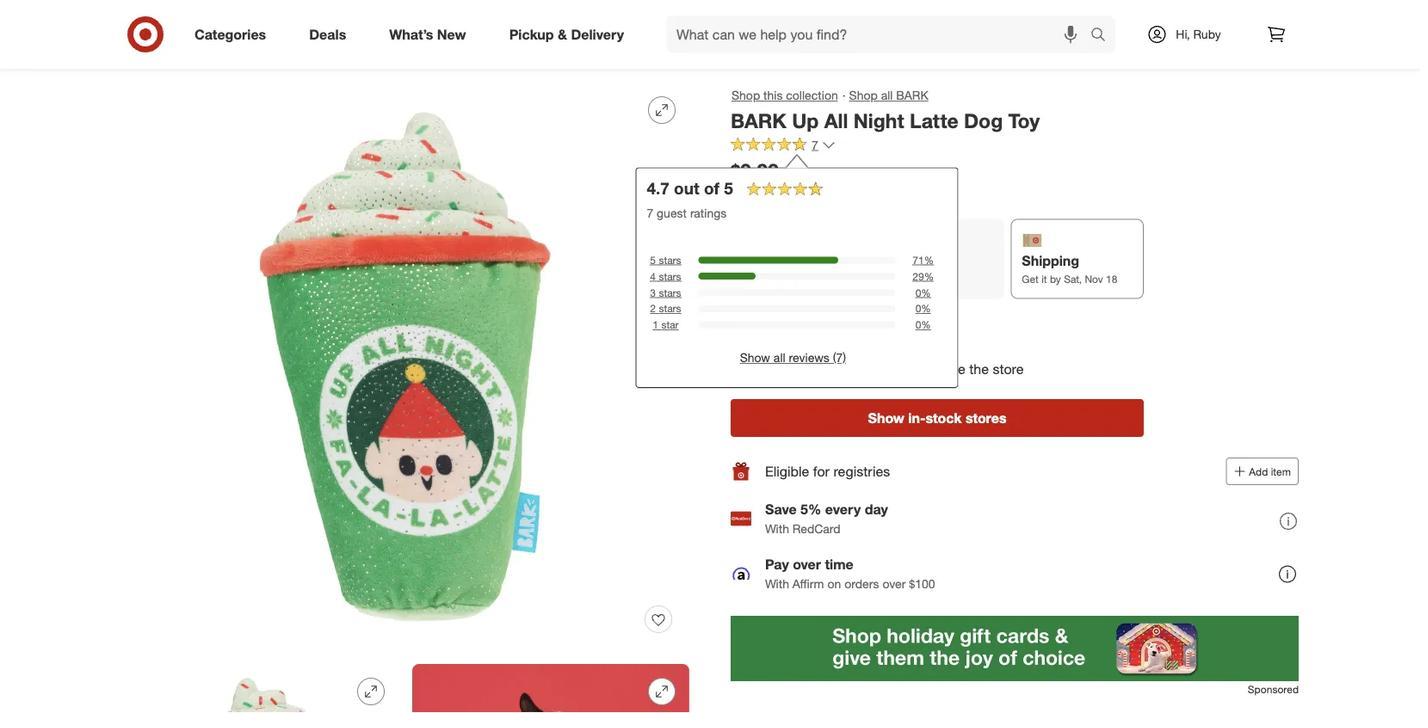 Task type: describe. For each thing, give the bounding box(es) containing it.
with inside pay over time with affirm on orders over $100
[[765, 577, 789, 592]]

1 vertical spatial lamar
[[885, 314, 924, 331]]

target
[[121, 49, 154, 64]]

all for show
[[774, 351, 786, 366]]

71 %
[[913, 254, 934, 267]]

inside
[[929, 361, 966, 377]]

hours
[[825, 361, 860, 377]]

hi, ruby
[[1176, 27, 1221, 42]]

eligible
[[765, 463, 810, 480]]

5 stars
[[650, 254, 681, 267]]

0 vertical spatial 2
[[650, 302, 656, 315]]

up
[[792, 108, 819, 133]]

show in-stock stores button
[[731, 400, 1144, 437]]

south inside $9.99 at austin south lamar
[[781, 188, 813, 203]]

guest
[[657, 206, 687, 221]]

what's
[[389, 26, 433, 43]]

near
[[793, 341, 823, 358]]

shop for shop this collection
[[732, 88, 760, 103]]

pets
[[165, 49, 189, 64]]

1 horizontal spatial over
[[883, 577, 906, 592]]

austin inside $9.99 at austin south lamar
[[744, 188, 778, 203]]

pickup & delivery link
[[495, 15, 646, 53]]

toy
[[1009, 108, 1040, 133]]

bark up all night latte dog toy, 1 of 7 image
[[121, 83, 690, 651]]

1 horizontal spatial at
[[787, 314, 798, 331]]

save 5% every day with redcard
[[765, 502, 888, 536]]

pickup & delivery
[[509, 26, 624, 43]]

new
[[437, 26, 466, 43]]

1 vertical spatial 5
[[650, 254, 656, 267]]

0 % for 2 stars
[[916, 302, 931, 315]]

star
[[661, 319, 679, 331]]

get
[[1022, 272, 1039, 285]]

time
[[825, 557, 854, 574]]

austin south lamar button
[[802, 313, 924, 333]]

% for 4 stars
[[924, 270, 934, 283]]

shipping get it by sat, nov 18
[[1022, 253, 1118, 285]]

/
[[158, 49, 162, 64]]

available for delivery
[[902, 273, 942, 286]]

shop this collection link
[[731, 86, 839, 105]]

pickup for &
[[509, 26, 554, 43]]

categories link
[[180, 15, 288, 53]]

categories
[[195, 26, 266, 43]]

1 star
[[653, 319, 679, 331]]

affirm
[[793, 577, 824, 592]]

$9.99
[[731, 159, 779, 183]]

night
[[854, 108, 904, 133]]

% for 5 stars
[[924, 254, 934, 267]]

0 for 1 star
[[916, 319, 921, 331]]

show all reviews (7)
[[740, 351, 846, 366]]

latte
[[910, 108, 959, 133]]

bark up all night latte dog toy
[[731, 108, 1040, 133]]

reviews
[[789, 351, 830, 366]]

store
[[993, 361, 1024, 377]]

show for show in-stock stores
[[868, 410, 905, 427]]

pay
[[765, 557, 789, 574]]

29 %
[[913, 270, 934, 283]]

add
[[1249, 465, 1268, 478]]

collection
[[786, 88, 838, 103]]

nov
[[1085, 272, 1103, 285]]

stock
[[926, 410, 962, 427]]

what's new
[[389, 26, 466, 43]]

What can we help you find? suggestions appear below search field
[[666, 15, 1095, 53]]

show in-stock stores
[[868, 410, 1007, 427]]

save
[[765, 502, 797, 518]]

show for show all reviews (7)
[[740, 351, 770, 366]]

1
[[653, 319, 659, 331]]

sponsored
[[1248, 684, 1299, 697]]

shop all bark
[[849, 88, 929, 103]]

4.7 out of 5
[[647, 179, 733, 199]]

% for 3 stars
[[921, 286, 931, 299]]

4 stars
[[650, 270, 681, 283]]

4.7
[[647, 179, 670, 199]]

not sold at austin south lamar
[[731, 314, 924, 331]]

every
[[825, 502, 861, 518]]

you
[[827, 341, 850, 358]]

$9.99 at austin south lamar
[[731, 159, 851, 203]]

not left sold
[[731, 314, 753, 331]]

for inside available near you ready within 2 hours for pickup inside the store
[[864, 361, 880, 377]]

0 vertical spatial delivery
[[571, 26, 624, 43]]

pay over time with affirm on orders over $100
[[765, 557, 935, 592]]

redcard
[[793, 521, 841, 536]]

show all reviews (7) button
[[740, 350, 846, 367]]

image gallery element
[[121, 83, 690, 714]]

available for pickup
[[762, 272, 802, 285]]

it
[[1042, 272, 1047, 285]]

deals
[[309, 26, 346, 43]]



Task type: locate. For each thing, give the bounding box(es) containing it.
south down 7 link
[[781, 188, 813, 203]]

for right the eligible
[[813, 463, 830, 480]]

show inside button
[[740, 351, 770, 366]]

2 vertical spatial 0
[[916, 319, 921, 331]]

(7)
[[833, 351, 846, 366]]

1 vertical spatial 2
[[814, 361, 822, 377]]

7 for 7 guest ratings
[[647, 206, 654, 221]]

% for 2 stars
[[921, 302, 931, 315]]

all
[[825, 108, 848, 133]]

0 vertical spatial south
[[781, 188, 813, 203]]

3 0 from the top
[[916, 319, 921, 331]]

0 horizontal spatial 2
[[650, 302, 656, 315]]

with down pay
[[765, 577, 789, 592]]

all
[[881, 88, 893, 103], [774, 351, 786, 366]]

bark up all night latte dog toy, 3 of 7 image
[[412, 665, 690, 714]]

1 shop from the left
[[732, 88, 760, 103]]

stars for 4 stars
[[659, 270, 681, 283]]

over
[[793, 557, 821, 574], [883, 577, 906, 592]]

0 vertical spatial advertisement region
[[108, 0, 1313, 31]]

0 % for 3 stars
[[916, 286, 931, 299]]

2 0 from the top
[[916, 302, 921, 315]]

0 horizontal spatial available
[[762, 272, 802, 285]]

on
[[828, 577, 841, 592]]

2 0 % from the top
[[916, 302, 931, 315]]

0 vertical spatial 0
[[916, 286, 921, 299]]

1 horizontal spatial bark
[[896, 88, 929, 103]]

0 for 3 stars
[[916, 286, 921, 299]]

over left $100
[[883, 577, 906, 592]]

delivery not available
[[883, 253, 942, 286]]

0 vertical spatial with
[[765, 521, 789, 536]]

ruby
[[1194, 27, 1221, 42]]

2 vertical spatial 0 %
[[916, 319, 931, 331]]

1 horizontal spatial 2
[[814, 361, 822, 377]]

available inside the delivery not available
[[902, 273, 942, 286]]

1 horizontal spatial 7
[[812, 138, 818, 153]]

2 inside available near you ready within 2 hours for pickup inside the store
[[814, 361, 822, 377]]

1 vertical spatial south
[[844, 314, 881, 331]]

show
[[740, 351, 770, 366], [868, 410, 905, 427]]

pickup for not
[[742, 253, 787, 269]]

lamar inside $9.99 at austin south lamar
[[817, 188, 851, 203]]

3 0 % from the top
[[916, 319, 931, 331]]

out
[[674, 179, 700, 199]]

sat,
[[1064, 272, 1082, 285]]

7 inside 7 link
[[812, 138, 818, 153]]

3 stars
[[650, 286, 681, 299]]

1 horizontal spatial lamar
[[885, 314, 924, 331]]

1 horizontal spatial pickup
[[742, 253, 787, 269]]

4 stars from the top
[[659, 302, 681, 315]]

by
[[1050, 272, 1061, 285]]

delivery inside the delivery not available
[[883, 253, 936, 270]]

pickup inside pickup not available
[[742, 253, 787, 269]]

1 horizontal spatial delivery
[[883, 253, 936, 270]]

within
[[774, 361, 810, 377]]

0 horizontal spatial over
[[793, 557, 821, 574]]

2 with from the top
[[765, 577, 789, 592]]

item
[[1271, 465, 1291, 478]]

with down save
[[765, 521, 789, 536]]

1 vertical spatial over
[[883, 577, 906, 592]]

0 horizontal spatial 7
[[647, 206, 654, 221]]

0 horizontal spatial delivery
[[571, 26, 624, 43]]

available down 71 %
[[902, 273, 942, 286]]

0 vertical spatial over
[[793, 557, 821, 574]]

18
[[1106, 272, 1118, 285]]

not
[[742, 272, 759, 285], [883, 273, 900, 286], [731, 314, 753, 331]]

bark up latte
[[896, 88, 929, 103]]

2 stars
[[650, 302, 681, 315]]

0 horizontal spatial lamar
[[817, 188, 851, 203]]

7 guest ratings
[[647, 206, 727, 221]]

lamar
[[817, 188, 851, 203], [885, 314, 924, 331]]

1 vertical spatial for
[[813, 463, 830, 480]]

at right of
[[731, 188, 741, 203]]

0 horizontal spatial pickup
[[509, 26, 554, 43]]

deals link
[[295, 15, 368, 53]]

day
[[865, 502, 888, 518]]

0 horizontal spatial for
[[813, 463, 830, 480]]

available near you ready within 2 hours for pickup inside the store
[[731, 341, 1024, 377]]

0 vertical spatial at
[[731, 188, 741, 203]]

0 vertical spatial 5
[[724, 179, 733, 199]]

bark
[[896, 88, 929, 103], [731, 108, 787, 133]]

0 vertical spatial lamar
[[817, 188, 851, 203]]

pickup
[[509, 26, 554, 43], [742, 253, 787, 269]]

5 up 4
[[650, 254, 656, 267]]

search
[[1083, 28, 1124, 44]]

0 vertical spatial show
[[740, 351, 770, 366]]

target / pets
[[121, 49, 189, 64]]

delivery
[[571, 26, 624, 43], [883, 253, 936, 270]]

0 horizontal spatial show
[[740, 351, 770, 366]]

for right hours
[[864, 361, 880, 377]]

0 horizontal spatial shop
[[732, 88, 760, 103]]

what's new link
[[375, 15, 488, 53]]

5
[[724, 179, 733, 199], [650, 254, 656, 267]]

71
[[913, 254, 924, 267]]

0 horizontal spatial all
[[774, 351, 786, 366]]

$100
[[909, 577, 935, 592]]

stores
[[966, 410, 1007, 427]]

austin
[[744, 188, 778, 203], [802, 314, 841, 331]]

1 vertical spatial at
[[787, 314, 798, 331]]

1 vertical spatial advertisement region
[[731, 616, 1299, 682]]

stars up star
[[659, 302, 681, 315]]

0 vertical spatial 0 %
[[916, 286, 931, 299]]

1 0 % from the top
[[916, 286, 931, 299]]

pickup up sold
[[742, 253, 787, 269]]

2 shop from the left
[[849, 88, 878, 103]]

3
[[650, 286, 656, 299]]

stars for 2 stars
[[659, 302, 681, 315]]

austin down $9.99
[[744, 188, 778, 203]]

2
[[650, 302, 656, 315], [814, 361, 822, 377]]

registries
[[834, 463, 890, 480]]

shop for shop all bark
[[849, 88, 878, 103]]

in-
[[908, 410, 926, 427]]

pickup inside pickup & delivery link
[[509, 26, 554, 43]]

hi,
[[1176, 27, 1190, 42]]

bark up all night latte dog toy, 2 of 7 image
[[121, 665, 399, 714]]

stars for 5 stars
[[659, 254, 681, 267]]

available up sold
[[762, 272, 802, 285]]

shop this collection
[[732, 88, 838, 103]]

7 for 7
[[812, 138, 818, 153]]

south
[[781, 188, 813, 203], [844, 314, 881, 331]]

shop up night
[[849, 88, 878, 103]]

7 link
[[731, 137, 836, 156]]

&
[[558, 26, 567, 43]]

0 horizontal spatial south
[[781, 188, 813, 203]]

shop left this
[[732, 88, 760, 103]]

1 with from the top
[[765, 521, 789, 536]]

lamar up available near you ready within 2 hours for pickup inside the store on the right of page
[[885, 314, 924, 331]]

with inside save 5% every day with redcard
[[765, 521, 789, 536]]

1 horizontal spatial available
[[902, 273, 942, 286]]

1 horizontal spatial austin
[[802, 314, 841, 331]]

1 horizontal spatial for
[[864, 361, 880, 377]]

3 stars from the top
[[659, 286, 681, 299]]

not inside pickup not available
[[742, 272, 759, 285]]

advertisement region
[[108, 0, 1313, 31], [731, 616, 1299, 682]]

with
[[765, 521, 789, 536], [765, 577, 789, 592]]

1 vertical spatial pickup
[[742, 253, 787, 269]]

1 vertical spatial with
[[765, 577, 789, 592]]

bark down this
[[731, 108, 787, 133]]

%
[[924, 254, 934, 267], [924, 270, 934, 283], [921, 286, 931, 299], [921, 302, 931, 315], [921, 319, 931, 331]]

add item
[[1249, 465, 1291, 478]]

2 stars from the top
[[659, 270, 681, 283]]

show down sold
[[740, 351, 770, 366]]

all up bark up all night latte dog toy
[[881, 88, 893, 103]]

% for 1 star
[[921, 319, 931, 331]]

show inside button
[[868, 410, 905, 427]]

south up you on the right of the page
[[844, 314, 881, 331]]

1 horizontal spatial shop
[[849, 88, 878, 103]]

0 for 2 stars
[[916, 302, 921, 315]]

0 %
[[916, 286, 931, 299], [916, 302, 931, 315], [916, 319, 931, 331]]

0 vertical spatial bark
[[896, 88, 929, 103]]

sold
[[757, 314, 783, 331]]

0 vertical spatial austin
[[744, 188, 778, 203]]

of
[[704, 179, 720, 199]]

1 horizontal spatial all
[[881, 88, 893, 103]]

at inside $9.99 at austin south lamar
[[731, 188, 741, 203]]

at right sold
[[787, 314, 798, 331]]

austin up the near on the right
[[802, 314, 841, 331]]

shipping
[[1022, 253, 1080, 269]]

target link
[[121, 49, 154, 64]]

available inside pickup not available
[[762, 272, 802, 285]]

0 horizontal spatial austin
[[744, 188, 778, 203]]

0 % for 1 star
[[916, 319, 931, 331]]

1 stars from the top
[[659, 254, 681, 267]]

add item button
[[1226, 458, 1299, 486]]

1 vertical spatial show
[[868, 410, 905, 427]]

stars up the 3 stars
[[659, 270, 681, 283]]

1 vertical spatial all
[[774, 351, 786, 366]]

this
[[764, 88, 783, 103]]

7 down the up
[[812, 138, 818, 153]]

show left in-
[[868, 410, 905, 427]]

1 horizontal spatial show
[[868, 410, 905, 427]]

1 vertical spatial 7
[[647, 206, 654, 221]]

pickup
[[884, 361, 926, 377]]

available
[[731, 341, 790, 358]]

1 vertical spatial 0 %
[[916, 302, 931, 315]]

29
[[913, 270, 924, 283]]

ready
[[731, 361, 770, 377]]

dog
[[964, 108, 1003, 133]]

stars for 3 stars
[[659, 286, 681, 299]]

5%
[[801, 502, 822, 518]]

1 vertical spatial bark
[[731, 108, 787, 133]]

not for pickup
[[742, 272, 759, 285]]

0 vertical spatial 7
[[812, 138, 818, 153]]

2 down the near on the right
[[814, 361, 822, 377]]

stars
[[659, 254, 681, 267], [659, 270, 681, 283], [659, 286, 681, 299], [659, 302, 681, 315]]

all left reviews
[[774, 351, 786, 366]]

5 right of
[[724, 179, 733, 199]]

stars up 4 stars
[[659, 254, 681, 267]]

2 down the 3
[[650, 302, 656, 315]]

0 horizontal spatial bark
[[731, 108, 787, 133]]

eligible for registries
[[765, 463, 890, 480]]

stars up 2 stars
[[659, 286, 681, 299]]

4
[[650, 270, 656, 283]]

not for delivery
[[883, 273, 900, 286]]

pickup not available
[[742, 253, 802, 285]]

7
[[812, 138, 818, 153], [647, 206, 654, 221]]

search button
[[1083, 15, 1124, 57]]

0 vertical spatial for
[[864, 361, 880, 377]]

not up sold
[[742, 272, 759, 285]]

lamar down 7 link
[[817, 188, 851, 203]]

pickup left &
[[509, 26, 554, 43]]

all for shop
[[881, 88, 893, 103]]

over up affirm
[[793, 557, 821, 574]]

1 vertical spatial delivery
[[883, 253, 936, 270]]

1 vertical spatial 0
[[916, 302, 921, 315]]

not inside the delivery not available
[[883, 273, 900, 286]]

not left the '29'
[[883, 273, 900, 286]]

1 horizontal spatial south
[[844, 314, 881, 331]]

1 0 from the top
[[916, 286, 921, 299]]

0 horizontal spatial at
[[731, 188, 741, 203]]

the
[[970, 361, 989, 377]]

0 horizontal spatial 5
[[650, 254, 656, 267]]

ratings
[[690, 206, 727, 221]]

1 vertical spatial austin
[[802, 314, 841, 331]]

0 vertical spatial pickup
[[509, 26, 554, 43]]

7 left guest on the top
[[647, 206, 654, 221]]

0 vertical spatial all
[[881, 88, 893, 103]]

all inside "show all reviews (7)" button
[[774, 351, 786, 366]]

at
[[731, 188, 741, 203], [787, 314, 798, 331]]

available
[[762, 272, 802, 285], [902, 273, 942, 286]]

for
[[864, 361, 880, 377], [813, 463, 830, 480]]

1 horizontal spatial 5
[[724, 179, 733, 199]]



Task type: vqa. For each thing, say whether or not it's contained in the screenshot.
5 stars %
yes



